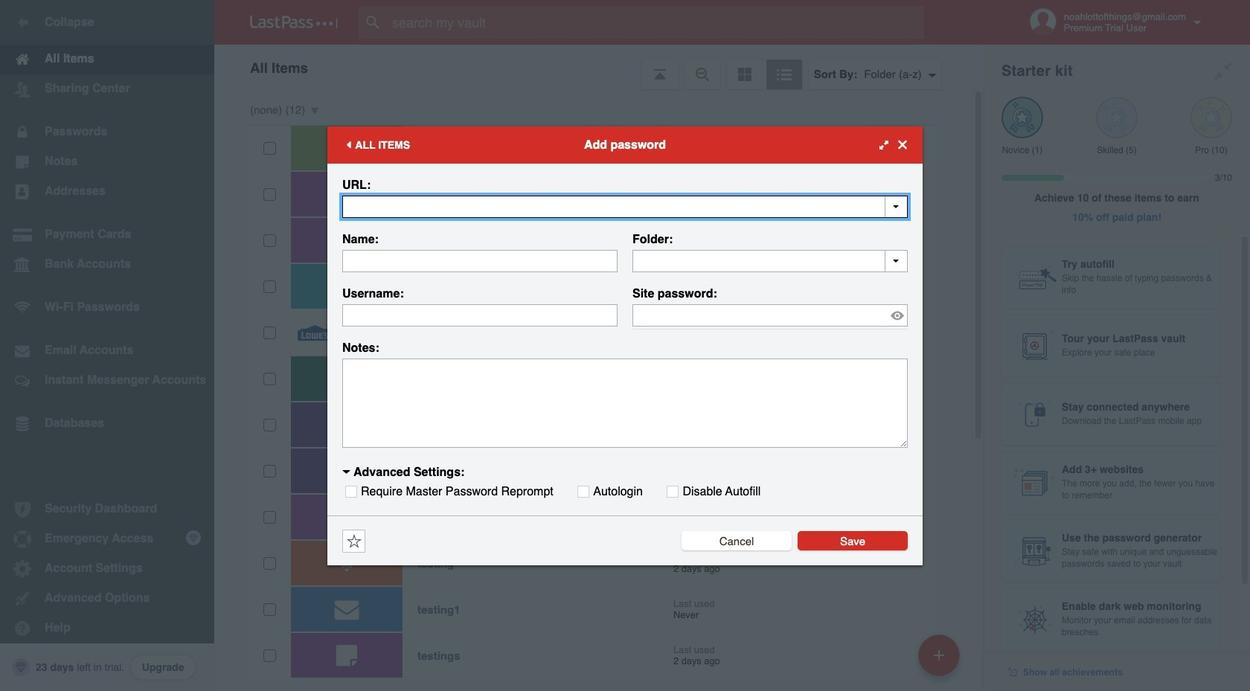Task type: locate. For each thing, give the bounding box(es) containing it.
None password field
[[632, 304, 908, 326]]

None text field
[[632, 250, 908, 272], [342, 304, 618, 326], [342, 358, 908, 448], [632, 250, 908, 272], [342, 304, 618, 326], [342, 358, 908, 448]]

main navigation navigation
[[0, 0, 214, 691]]

vault options navigation
[[214, 45, 984, 89]]

new item navigation
[[913, 630, 969, 691]]

dialog
[[327, 126, 923, 565]]

None text field
[[342, 195, 908, 218], [342, 250, 618, 272], [342, 195, 908, 218], [342, 250, 618, 272]]



Task type: describe. For each thing, give the bounding box(es) containing it.
lastpass image
[[250, 16, 338, 29]]

Search search field
[[359, 6, 953, 39]]

search my vault text field
[[359, 6, 953, 39]]

new item image
[[934, 650, 944, 660]]



